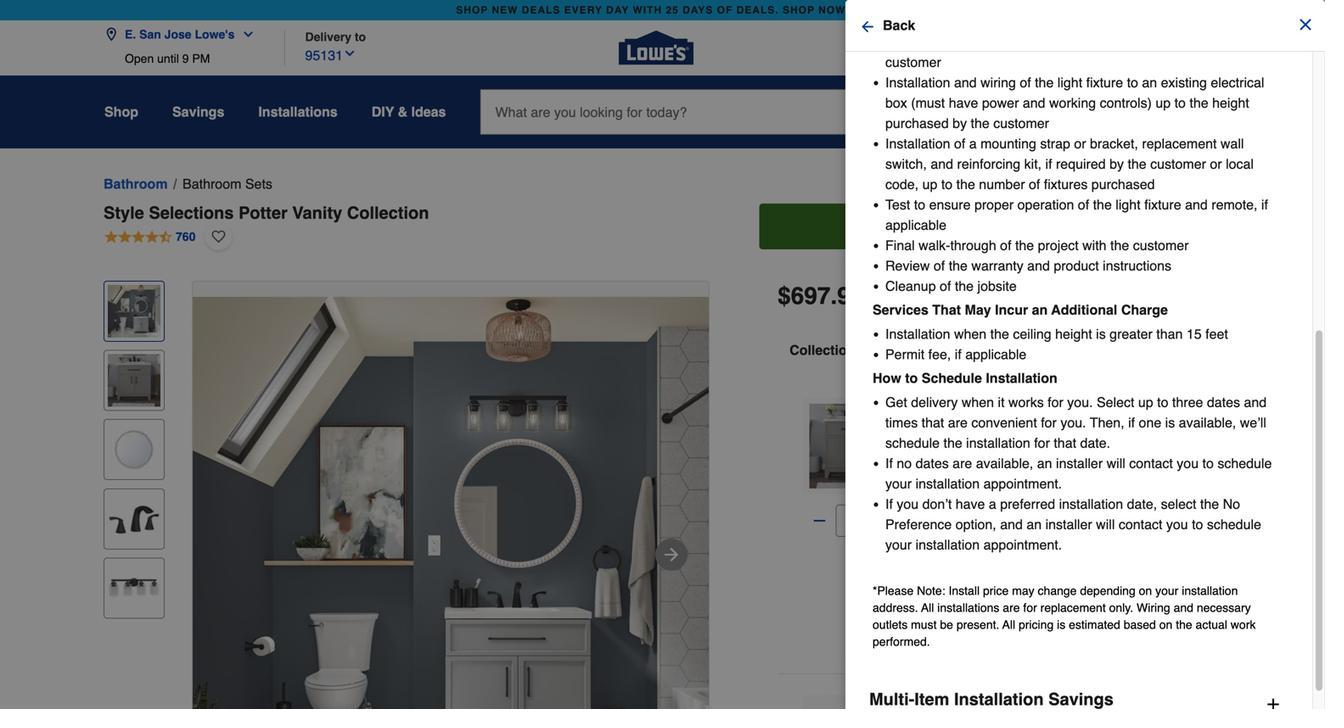 Task type: vqa. For each thing, say whether or not it's contained in the screenshot.
you
yes



Task type: locate. For each thing, give the bounding box(es) containing it.
schedule
[[886, 436, 940, 451], [1218, 456, 1272, 472], [1207, 517, 1262, 533]]

number
[[979, 177, 1025, 192]]

1 vertical spatial existing
[[1161, 75, 1207, 91]]

a
[[970, 136, 977, 152], [989, 497, 997, 512]]

. left |
[[831, 283, 837, 310]]

diy
[[372, 104, 394, 120]]

0 horizontal spatial shop
[[456, 4, 488, 16]]

bathroom sets
[[183, 176, 272, 192]]

selections up 760
[[149, 203, 234, 223]]

0 horizontal spatial style
[[104, 203, 144, 223]]

. for 00
[[966, 461, 969, 473]]

installation up 'switch,'
[[886, 136, 951, 152]]

don't
[[923, 497, 952, 512]]

arrow right image
[[662, 545, 682, 566]]

pricing
[[1019, 619, 1054, 632]]

0 horizontal spatial all
[[922, 602, 934, 615]]

select
[[1161, 497, 1197, 512]]

2 vertical spatial by
[[1110, 156, 1124, 172]]

pro
[[1183, 42, 1208, 56]]

1 vertical spatial a
[[989, 497, 997, 512]]

1 horizontal spatial existing
[[1161, 75, 1207, 91]]

0 vertical spatial up
[[1156, 95, 1171, 111]]

have
[[949, 95, 979, 111], [956, 497, 985, 512]]

all left pricing
[[1003, 619, 1016, 632]]

the left no
[[1201, 497, 1219, 512]]

up right code,
[[923, 177, 938, 192]]

|
[[874, 281, 881, 311]]

diy & ideas button
[[372, 97, 446, 127]]

the up "ensure"
[[957, 177, 976, 192]]

0 horizontal spatial on
[[1096, 14, 1111, 29]]

$230.00 down $927.96
[[926, 296, 976, 312]]

bathroom for bathroom
[[104, 176, 168, 192]]

that
[[933, 302, 961, 318]]

1 horizontal spatial by
[[1110, 156, 1124, 172]]

1 title image from the top
[[108, 285, 160, 338]]

1 vertical spatial your
[[886, 538, 912, 553]]

0 vertical spatial 4
[[1204, 94, 1209, 106]]

of up warranty
[[1000, 238, 1012, 254]]

fixture up weekly
[[1056, 14, 1093, 29]]

available, down three
[[1179, 415, 1237, 431]]

25
[[666, 4, 679, 16]]

$ for 349
[[926, 461, 932, 473]]

9
[[182, 52, 189, 65]]

$927.96 save $230.00
[[891, 277, 976, 312]]

gray image
[[930, 566, 957, 593]]

1 vertical spatial or
[[1074, 136, 1087, 152]]

to right test
[[914, 197, 926, 213]]

. inside '$ 349 . 00'
[[966, 461, 969, 473]]

0 horizontal spatial selections
[[149, 203, 234, 223]]

to up "ensure"
[[942, 177, 953, 192]]

Stepper number input field with increment and decrement buttons number field
[[836, 505, 868, 538]]

*please note: install price may change depending on your installation address. all installations are for replacement only. wiring and necessary outlets must be present. all pricing is estimated based on the actual work performed.
[[873, 585, 1256, 649]]

1 vertical spatial light
[[1058, 75, 1083, 91]]

applicable up final
[[886, 218, 947, 233]]

1 horizontal spatial $
[[926, 461, 932, 473]]

2 vertical spatial you
[[1167, 517, 1189, 533]]

if up plus image
[[886, 497, 893, 512]]

vanity inside 'potter 30-in gray single sink bathroom vanity with white cultured marble top'
[[1044, 417, 1076, 431]]

1 vertical spatial up
[[923, 177, 938, 192]]

by down '(up'
[[1219, 34, 1234, 50]]

0 vertical spatial collection
[[347, 203, 429, 223]]

0 vertical spatial existing
[[977, 14, 1023, 29]]

0 vertical spatial purchased
[[886, 116, 949, 131]]

desired
[[1171, 34, 1215, 50]]

lowe's home improvement notification center image
[[1052, 99, 1072, 119]]

0 horizontal spatial is
[[1057, 619, 1066, 632]]

0 vertical spatial your
[[886, 476, 912, 492]]

0 vertical spatial when
[[954, 327, 987, 342]]

4 down pro
[[1204, 94, 1209, 106]]

order status link
[[979, 41, 1046, 58]]

2 horizontal spatial bathroom
[[989, 417, 1041, 431]]

are down may
[[1003, 602, 1020, 615]]

your inside *please note: install price may change depending on your installation address. all installations are for replacement only. wiring and necessary outlets must be present. all pricing is estimated based on the actual work performed.
[[1156, 585, 1179, 598]]

0 vertical spatial wall
[[1196, 14, 1219, 29]]

0 horizontal spatial lowe's
[[195, 28, 235, 41]]

$579.00
[[926, 489, 969, 503]]

bathroom for bathroom sets
[[183, 176, 242, 192]]

1 horizontal spatial shop
[[783, 4, 815, 16]]

when up sink
[[962, 395, 994, 411]]

selections for style selections potter vanity collection
[[149, 203, 234, 223]]

save down cleanup
[[891, 296, 923, 312]]

1 vertical spatial $230.00
[[1007, 489, 1050, 503]]

2 horizontal spatial height
[[1213, 95, 1250, 111]]

if right away,
[[1160, 34, 1167, 50]]

height down electrical
[[1213, 95, 1250, 111]]

selections up sink
[[958, 400, 1017, 414]]

2 vertical spatial are
[[1003, 602, 1020, 615]]

title image
[[108, 285, 160, 338], [108, 355, 160, 407], [108, 424, 160, 477], [108, 493, 160, 546], [108, 562, 160, 615]]

that left date.
[[1054, 436, 1077, 451]]

00
[[969, 461, 980, 473]]

shop left now
[[783, 4, 815, 16]]

4 right add
[[955, 219, 962, 234]]

work
[[1231, 619, 1256, 632]]

for right 3
[[1034, 436, 1050, 451]]

purchased)
[[994, 34, 1062, 50]]

2 vertical spatial is
[[1057, 619, 1066, 632]]

1 horizontal spatial light
[[1058, 75, 1083, 91]]

purchased
[[886, 116, 949, 131], [1092, 177, 1155, 192]]

customer down the 4 button
[[1151, 156, 1207, 172]]

potter down sets
[[239, 203, 288, 223]]

1 vertical spatial schedule
[[1218, 456, 1272, 472]]

1 vertical spatial vanity
[[1044, 417, 1076, 431]]

chevron down image
[[235, 28, 255, 41]]

1 vertical spatial savings
[[1049, 690, 1114, 710]]

select
[[1097, 395, 1135, 411]]

my
[[977, 123, 991, 135]]

will down date.
[[1107, 456, 1126, 472]]

and
[[1066, 34, 1089, 50], [954, 75, 977, 91], [1023, 95, 1046, 111], [931, 156, 954, 172], [1185, 197, 1208, 213], [1028, 258, 1050, 274], [1244, 395, 1267, 411], [1000, 517, 1023, 533], [1174, 602, 1194, 615]]

bathroom left sets
[[183, 176, 242, 192]]

on up haul in the top of the page
[[1096, 14, 1111, 29]]

$ right no
[[926, 461, 932, 473]]

or left local
[[1210, 156, 1222, 172]]

schedule up no
[[886, 436, 940, 451]]

760 button
[[104, 223, 196, 251]]

2 if from the top
[[886, 497, 893, 512]]

1 vertical spatial $
[[926, 461, 932, 473]]

are down 1 star image
[[953, 456, 973, 472]]

is down additional
[[1096, 327, 1106, 342]]

of down kit,
[[1029, 177, 1041, 192]]

your up wiring
[[1156, 585, 1179, 598]]

1 horizontal spatial style
[[926, 400, 955, 414]]

appointment.
[[984, 476, 1062, 492], [984, 538, 1062, 553]]

0 vertical spatial ceiling
[[1138, 14, 1176, 29]]

0 horizontal spatial by
[[953, 116, 967, 131]]

local
[[1226, 156, 1254, 172]]

0 vertical spatial $230.00
[[926, 296, 976, 312]]

style
[[104, 203, 144, 223], [926, 400, 955, 414]]

warranty
[[972, 258, 1024, 274]]

deals.
[[737, 4, 779, 16]]

0 horizontal spatial available,
[[976, 456, 1034, 472]]

single
[[926, 417, 959, 431]]

. for 96
[[831, 283, 837, 310]]

contact down the one
[[1130, 456, 1173, 472]]

0 vertical spatial save
[[891, 296, 923, 312]]

$
[[778, 283, 791, 310], [926, 461, 932, 473]]

by
[[1219, 34, 1234, 50], [953, 116, 967, 131], [1110, 156, 1124, 172]]

a up reinforcing
[[970, 136, 977, 152]]

the left close icon
[[1262, 14, 1281, 29]]

0 vertical spatial will
[[1107, 456, 1126, 472]]

1 appointment. from the top
[[984, 476, 1062, 492]]

0 horizontal spatial vanity
[[292, 203, 342, 223]]

save inside '$927.96 save $230.00'
[[891, 296, 923, 312]]

search image
[[880, 102, 897, 119]]

None search field
[[480, 89, 944, 151]]

for up pricing
[[1024, 602, 1037, 615]]

1 vertical spatial style
[[926, 400, 955, 414]]

1 horizontal spatial ceiling
[[1138, 14, 1176, 29]]

1 vertical spatial ceiling
[[1013, 327, 1052, 342]]

your down plus image
[[886, 538, 912, 553]]

bathroom
[[104, 176, 168, 192], [183, 176, 242, 192], [989, 417, 1041, 431]]

0 horizontal spatial items
[[859, 343, 895, 358]]

box
[[886, 95, 908, 111]]

save up option,
[[976, 489, 1004, 503]]

with
[[1083, 238, 1107, 254], [1079, 417, 1100, 431]]

how
[[873, 371, 902, 386]]

installer
[[1056, 456, 1103, 472], [1046, 517, 1093, 533]]

to up chevron down image in the top of the page
[[355, 30, 366, 44]]

away,
[[1122, 34, 1157, 50]]

replacement down change
[[1041, 602, 1106, 615]]

1 vertical spatial with
[[1079, 417, 1100, 431]]

1 vertical spatial 4
[[955, 219, 962, 234]]

1 vertical spatial appointment.
[[984, 538, 1062, 553]]

2 horizontal spatial by
[[1219, 34, 1234, 50]]

strap
[[1041, 136, 1071, 152]]

customer up instructions
[[1133, 238, 1189, 254]]

3 title image from the top
[[108, 424, 160, 477]]

the left 'actual'
[[1176, 619, 1193, 632]]

incur
[[995, 302, 1028, 318]]

installation right item at the bottom right of page
[[954, 690, 1044, 710]]

ceiling up away,
[[1138, 14, 1176, 29]]

1 horizontal spatial potter
[[1021, 400, 1052, 414]]

2 vertical spatial height
[[1056, 327, 1093, 342]]

when down may
[[954, 327, 987, 342]]

0 vertical spatial selections
[[149, 203, 234, 223]]

on inside removal of an existing light fixture on the ceiling or wall (up to the installation height purchased) and haul away, if desired by the customer installation and wiring of the light fixture to an existing electrical box (must have power and working controls) up to the height purchased by the customer installation of a mounting strap or bracket, replacement wall switch, and reinforcing kit, if required by the customer or local code, up to the number of fixtures purchased test to ensure proper operation of the light fixture and remote, if applicable final walk-through of the project with the customer review of the warranty and product instructions cleanup of the jobsite services that may incur an additional charge installation when the ceiling height is greater than 15 feet permit fee, if applicable how to schedule installation get delivery when it works for you. select up to three dates and times that are convenient for you. then, if one is available, we'll schedule the installation for that date. if no dates are available, an installer will contact you to schedule your installation appointment. if you don't have a preferred installation date, select the no preference option, and an installer will contact you to schedule your installation appointment.
[[1096, 14, 1111, 29]]

0 horizontal spatial save
[[891, 296, 923, 312]]

available,
[[1179, 415, 1237, 431], [976, 456, 1034, 472]]

savings button
[[172, 97, 224, 127]]

shop new deals every day with 25 days of deals. shop now > link
[[453, 0, 860, 20]]

installation up works
[[986, 371, 1058, 386]]

0 horizontal spatial height
[[954, 34, 991, 50]]

1 horizontal spatial available,
[[1179, 415, 1237, 431]]

1 vertical spatial that
[[1054, 436, 1077, 451]]

style down bathroom link
[[104, 203, 144, 223]]

is right the one
[[1166, 415, 1175, 431]]

fee,
[[929, 347, 951, 363]]

times
[[886, 415, 918, 431]]

2 vertical spatial your
[[1156, 585, 1179, 598]]

2 appointment. from the top
[[984, 538, 1062, 553]]

fixtures
[[1044, 177, 1088, 192]]

are inside *please note: install price may change depending on your installation address. all installations are for replacement only. wiring and necessary outlets must be present. all pricing is estimated based on the actual work performed.
[[1003, 602, 1020, 615]]

chevron down image
[[343, 47, 357, 60]]

or
[[1180, 14, 1192, 29], [1074, 136, 1087, 152], [1210, 156, 1222, 172]]

to inside "add 4 items to cart" "button"
[[1005, 219, 1018, 234]]

0 horizontal spatial bathroom
[[104, 176, 168, 192]]

close image
[[1298, 16, 1314, 33]]

and inside *please note: install price may change depending on your installation address. all installations are for replacement only. wiring and necessary outlets must be present. all pricing is estimated based on the actual work performed.
[[1174, 602, 1194, 615]]

ensure
[[929, 197, 971, 213]]

to right how
[[905, 371, 918, 386]]

outlets
[[873, 619, 908, 632]]

you up the preference
[[897, 497, 919, 512]]

3
[[998, 439, 1004, 451]]

potter
[[239, 203, 288, 223], [1021, 400, 1052, 414]]

0 vertical spatial that
[[922, 415, 945, 431]]

1 vertical spatial .
[[966, 461, 969, 473]]

to left lowe's home improvement cart icon
[[1175, 95, 1186, 111]]

2 horizontal spatial on
[[1160, 619, 1173, 632]]

. down 1 star image
[[966, 461, 969, 473]]

0 vertical spatial have
[[949, 95, 979, 111]]

you down the select
[[1167, 517, 1189, 533]]

0 vertical spatial if
[[886, 456, 893, 472]]

schedule down we'll on the right
[[1218, 456, 1272, 472]]

bathroom inside 'potter 30-in gray single sink bathroom vanity with white cultured marble top'
[[989, 417, 1041, 431]]

my lists link
[[977, 99, 1015, 136]]

1 vertical spatial are
[[953, 456, 973, 472]]

$230.00 for $579.00 save $230.00
[[1007, 489, 1050, 503]]

installation up the necessary
[[1182, 585, 1238, 598]]

save
[[891, 296, 923, 312], [976, 489, 1004, 503]]

minus image
[[811, 513, 828, 530]]

1 shop from the left
[[456, 4, 488, 16]]

to down three
[[1203, 456, 1214, 472]]

working
[[1050, 95, 1096, 111]]

selections
[[149, 203, 234, 223], [958, 400, 1017, 414]]

savings down the 'estimated'
[[1049, 690, 1114, 710]]

1 vertical spatial replacement
[[1041, 602, 1106, 615]]

lowe's for lowe's pro
[[1143, 42, 1179, 56]]

potter 30-in gray single sink bathroom vanity with white cultured marble top
[[926, 400, 1111, 448]]

credit
[[887, 42, 919, 56]]

installer down date.
[[1056, 456, 1103, 472]]

days
[[683, 4, 714, 16]]

the down bracket,
[[1128, 156, 1147, 172]]

by down bracket,
[[1110, 156, 1124, 172]]

color/finish
[[1005, 536, 1074, 549]]

with
[[633, 4, 662, 16]]

$ inside '$ 349 . 00'
[[926, 461, 932, 473]]

have up option,
[[956, 497, 985, 512]]

*please
[[873, 585, 914, 598]]

lowe's for lowe's credit center
[[848, 42, 884, 56]]

lowe's home improvement cart image
[[1188, 99, 1208, 120]]

all down note:
[[922, 602, 934, 615]]

save for $927.96
[[891, 296, 923, 312]]

2 title image from the top
[[108, 355, 160, 407]]

1 horizontal spatial wall
[[1221, 136, 1244, 152]]

potter left '30-'
[[1021, 400, 1052, 414]]

0 vertical spatial potter
[[239, 203, 288, 223]]

fixture up instructions
[[1145, 197, 1182, 213]]

bathroom up marble
[[989, 417, 1041, 431]]

installation up don't
[[916, 476, 980, 492]]

based
[[1124, 619, 1156, 632]]

5 title image from the top
[[108, 562, 160, 615]]

if left no
[[886, 456, 893, 472]]

appointment. up "preferred" in the right of the page
[[984, 476, 1062, 492]]

wiring
[[981, 75, 1016, 91]]

installation up gray "icon" in the bottom of the page
[[916, 538, 980, 553]]

1 vertical spatial contact
[[1119, 517, 1163, 533]]

available, down 3
[[976, 456, 1034, 472]]

items
[[966, 219, 1002, 234], [859, 343, 895, 358]]

1 horizontal spatial collection
[[790, 343, 856, 358]]

lowe's home improvement logo image
[[619, 11, 694, 85]]

through
[[951, 238, 997, 254]]

customer down back
[[886, 55, 942, 70]]

the down '(up'
[[1237, 34, 1256, 50]]

0 horizontal spatial a
[[970, 136, 977, 152]]

the up may
[[955, 279, 974, 294]]

installation down convenient
[[966, 436, 1031, 451]]

1 horizontal spatial .
[[966, 461, 969, 473]]

lowe's down the arrow left icon
[[848, 42, 884, 56]]

dates right three
[[1207, 395, 1241, 411]]

that
[[922, 415, 945, 431], [1054, 436, 1077, 451]]

1 vertical spatial save
[[976, 489, 1004, 503]]

1 horizontal spatial applicable
[[966, 347, 1027, 363]]

0 vertical spatial style
[[104, 203, 144, 223]]

is
[[1096, 327, 1106, 342], [1166, 415, 1175, 431], [1057, 619, 1066, 632]]

shop
[[456, 4, 488, 16], [783, 4, 815, 16]]

1 horizontal spatial on
[[1139, 585, 1152, 598]]

shop left new
[[456, 4, 488, 16]]

up right lowe's home improvement account image
[[1156, 95, 1171, 111]]

0 vertical spatial items
[[966, 219, 1002, 234]]

$230.00 inside '$927.96 save $230.00'
[[926, 296, 976, 312]]

to
[[1247, 14, 1258, 29], [355, 30, 366, 44], [1127, 75, 1139, 91], [1175, 95, 1186, 111], [942, 177, 953, 192], [914, 197, 926, 213], [1005, 219, 1018, 234], [905, 371, 918, 386], [1158, 395, 1169, 411], [1203, 456, 1214, 472], [1192, 517, 1204, 533]]

of
[[717, 4, 733, 16]]

4 title image from the top
[[108, 493, 160, 546]]

1 horizontal spatial height
[[1056, 327, 1093, 342]]

installation
[[886, 34, 950, 50], [966, 436, 1031, 451], [916, 476, 980, 492], [1059, 497, 1124, 512], [916, 538, 980, 553], [1182, 585, 1238, 598]]

the inside *please note: install price may change depending on your installation address. all installations are for replacement only. wiring and necessary outlets must be present. all pricing is estimated based on the actual work performed.
[[1176, 619, 1193, 632]]

schedule down no
[[1207, 517, 1262, 533]]

depending
[[1080, 585, 1136, 598]]

1 vertical spatial height
[[1213, 95, 1250, 111]]

1 horizontal spatial lowe's
[[848, 42, 884, 56]]

test
[[886, 197, 911, 213]]

actual
[[1196, 619, 1228, 632]]

ceiling
[[1138, 14, 1176, 29], [1013, 327, 1052, 342]]

ceiling down incur
[[1013, 327, 1052, 342]]

1 horizontal spatial or
[[1180, 14, 1192, 29]]

2 vertical spatial or
[[1210, 156, 1222, 172]]

the left lists
[[971, 116, 990, 131]]

necessary
[[1197, 602, 1251, 615]]



Task type: describe. For each thing, give the bounding box(es) containing it.
1 horizontal spatial that
[[1054, 436, 1077, 451]]

style selections potter vanity collection
[[104, 203, 429, 223]]

sets
[[245, 176, 272, 192]]

electrical
[[1211, 75, 1265, 91]]

with inside removal of an existing light fixture on the ceiling or wall (up to the installation height purchased) and haul away, if desired by the customer installation and wiring of the light fixture to an existing electrical box (must have power and working controls) up to the height purchased by the customer installation of a mounting strap or bracket, replacement wall switch, and reinforcing kit, if required by the customer or local code, up to the number of fixtures purchased test to ensure proper operation of the light fixture and remote, if applicable final walk-through of the project with the customer review of the warranty and product instructions cleanup of the jobsite services that may incur an additional charge installation when the ceiling height is greater than 15 feet permit fee, if applicable how to schedule installation get delivery when it works for you. select up to three dates and times that are convenient for you. then, if one is available, we'll schedule the installation for that date. if no dates are available, an installer will contact you to schedule your installation appointment. if you don't have a preferred installation date, select the no preference option, and an installer will contact you to schedule your installation appointment.
[[1083, 238, 1107, 254]]

product
[[1054, 258, 1099, 274]]

items inside "button"
[[966, 219, 1002, 234]]

feet
[[1206, 327, 1229, 342]]

&
[[398, 104, 408, 120]]

location image
[[104, 28, 118, 41]]

an right incur
[[1032, 302, 1048, 318]]

multi-
[[870, 690, 915, 710]]

1 vertical spatial have
[[956, 497, 985, 512]]

an up color/finish
[[1027, 517, 1042, 533]]

diy & ideas
[[372, 104, 446, 120]]

0 horizontal spatial existing
[[977, 14, 1023, 29]]

of up center
[[943, 14, 954, 29]]

4 inside "button"
[[955, 219, 962, 234]]

jobsite
[[978, 279, 1017, 294]]

lowe's home improvement lists image
[[984, 99, 1005, 119]]

installation up permit
[[886, 327, 951, 342]]

style for style selections potter vanity collection
[[104, 203, 144, 223]]

0 vertical spatial height
[[954, 34, 991, 50]]

Search Query text field
[[481, 90, 867, 134]]

1 vertical spatial when
[[962, 395, 994, 411]]

1 vertical spatial items
[[859, 343, 895, 358]]

than
[[1157, 327, 1183, 342]]

1 if from the top
[[886, 456, 893, 472]]

camera image
[[918, 104, 935, 121]]

0 vertical spatial is
[[1096, 327, 1106, 342]]

of down 'fixtures' at the top right of page
[[1078, 197, 1090, 213]]

install
[[949, 585, 980, 598]]

4 button
[[1164, 91, 1215, 132]]

0 horizontal spatial or
[[1074, 136, 1087, 152]]

lowe's home improvement account image
[[1120, 99, 1140, 119]]

0 vertical spatial available,
[[1179, 415, 1237, 431]]

weekly ad
[[1066, 42, 1122, 56]]

the up instructions
[[1111, 238, 1130, 254]]

potter inside 'potter 30-in gray single sink bathroom vanity with white cultured marble top'
[[1021, 400, 1052, 414]]

only.
[[1109, 602, 1134, 615]]

to up the one
[[1158, 395, 1169, 411]]

open until 9 pm
[[125, 52, 210, 65]]

add 4 items to cart button
[[759, 204, 1214, 250]]

convenient
[[972, 415, 1037, 431]]

0 horizontal spatial purchased
[[886, 116, 949, 131]]

and up manufacturer color/finish
[[1000, 517, 1023, 533]]

plus image
[[876, 513, 893, 530]]

style for style selections
[[926, 400, 955, 414]]

save for $579.00
[[976, 489, 1004, 503]]

controls)
[[1100, 95, 1152, 111]]

installation down the removal
[[886, 34, 950, 50]]

selections for style selections
[[958, 400, 1017, 414]]

$579.00 save $230.00
[[926, 489, 1050, 503]]

1 vertical spatial will
[[1096, 517, 1115, 533]]

2 vertical spatial up
[[1139, 395, 1154, 411]]

instructions
[[1103, 258, 1172, 274]]

0 vertical spatial you.
[[1068, 395, 1093, 411]]

1 horizontal spatial purchased
[[1092, 177, 1155, 192]]

of right wiring
[[1020, 75, 1031, 91]]

with inside 'potter 30-in gray single sink bathroom vanity with white cultured marble top'
[[1079, 417, 1100, 431]]

and left remote,
[[1185, 197, 1208, 213]]

delivery to
[[305, 30, 366, 44]]

bracket,
[[1090, 136, 1139, 152]]

697
[[791, 283, 831, 310]]

cultured
[[960, 434, 1005, 448]]

permit
[[886, 347, 925, 363]]

the down pro
[[1190, 95, 1209, 111]]

shop button
[[104, 97, 138, 127]]

the down single on the bottom
[[944, 436, 963, 451]]

1 vertical spatial is
[[1166, 415, 1175, 431]]

the up away,
[[1115, 14, 1134, 29]]

1 vertical spatial you.
[[1061, 415, 1087, 431]]

$230.00 for $927.96 save $230.00
[[926, 296, 976, 312]]

lowe's inside button
[[195, 28, 235, 41]]

installations
[[938, 602, 1000, 615]]

new
[[492, 4, 518, 16]]

95131 button
[[305, 44, 357, 66]]

date.
[[1081, 436, 1111, 451]]

0 horizontal spatial that
[[922, 415, 945, 431]]

0 horizontal spatial up
[[923, 177, 938, 192]]

replacement inside removal of an existing light fixture on the ceiling or wall (up to the installation height purchased) and haul away, if desired by the customer installation and wiring of the light fixture to an existing electrical box (must have power and working controls) up to the height purchased by the customer installation of a mounting strap or bracket, replacement wall switch, and reinforcing kit, if required by the customer or local code, up to the number of fixtures purchased test to ensure proper operation of the light fixture and remote, if applicable final walk-through of the project with the customer review of the warranty and product instructions cleanup of the jobsite services that may incur an additional charge installation when the ceiling height is greater than 15 feet permit fee, if applicable how to schedule installation get delivery when it works for you. select up to three dates and times that are convenient for you. then, if one is available, we'll schedule the installation for that date. if no dates are available, an installer will contact you to schedule your installation appointment. if you don't have a preferred installation date, select the no preference option, and an installer will contact you to schedule your installation appointment.
[[1142, 136, 1217, 152]]

installation up "(must"
[[886, 75, 951, 91]]

multi-item installation savings
[[870, 690, 1114, 710]]

installation left date,
[[1059, 497, 1124, 512]]

and up we'll on the right
[[1244, 395, 1267, 411]]

estimated
[[1069, 619, 1121, 632]]

shop
[[104, 104, 138, 120]]

0 vertical spatial installer
[[1056, 456, 1103, 472]]

may
[[1012, 585, 1035, 598]]

charge
[[1122, 302, 1168, 318]]

of down walk-
[[934, 258, 945, 274]]

and left wiring
[[954, 75, 977, 91]]

three
[[1173, 395, 1204, 411]]

order
[[979, 42, 1009, 56]]

preference
[[886, 517, 952, 533]]

for up 'top'
[[1041, 415, 1057, 431]]

order status
[[979, 42, 1046, 56]]

4 inside button
[[1204, 94, 1209, 106]]

weekly
[[1066, 42, 1105, 56]]

and left lowe's home improvement notification center icon
[[1023, 95, 1046, 111]]

1 vertical spatial fixture
[[1087, 75, 1124, 91]]

wiring
[[1137, 602, 1171, 615]]

the down cart
[[1016, 238, 1034, 254]]

1 vertical spatial available,
[[976, 456, 1034, 472]]

be
[[940, 619, 954, 632]]

every
[[564, 4, 603, 16]]

item
[[915, 690, 950, 710]]

walk-
[[919, 238, 951, 254]]

2 vertical spatial fixture
[[1145, 197, 1182, 213]]

lowe's credit center
[[848, 42, 958, 56]]

in
[[1073, 400, 1082, 414]]

if left the one
[[1129, 415, 1135, 431]]

date,
[[1127, 497, 1158, 512]]

style selections
[[926, 400, 1017, 414]]

0 vertical spatial dates
[[1207, 395, 1241, 411]]

0 horizontal spatial wall
[[1196, 14, 1219, 29]]

$ for 697
[[778, 283, 791, 310]]

0 horizontal spatial savings
[[172, 104, 224, 120]]

0 horizontal spatial applicable
[[886, 218, 947, 233]]

the down required
[[1093, 197, 1112, 213]]

the down incur
[[991, 327, 1010, 342]]

the down through
[[949, 258, 968, 274]]

(must
[[911, 95, 945, 111]]

add 4 items to cart
[[925, 219, 1049, 234]]

no
[[1223, 497, 1241, 512]]

0 vertical spatial a
[[970, 136, 977, 152]]

0 vertical spatial schedule
[[886, 436, 940, 451]]

removal
[[886, 14, 939, 29]]

bathroom sets link
[[183, 174, 272, 194]]

preferred
[[1000, 497, 1056, 512]]

1 vertical spatial applicable
[[966, 347, 1027, 363]]

jose
[[164, 28, 192, 41]]

status
[[1012, 42, 1046, 56]]

if right fee,
[[955, 347, 962, 363]]

option,
[[956, 517, 997, 533]]

if right remote,
[[1262, 197, 1269, 213]]

it
[[998, 395, 1005, 411]]

san
[[139, 28, 161, 41]]

to up controls)
[[1127, 75, 1139, 91]]

services
[[873, 302, 929, 318]]

2 shop from the left
[[783, 4, 815, 16]]

power
[[982, 95, 1019, 111]]

change
[[1038, 585, 1077, 598]]

greater
[[1110, 327, 1153, 342]]

customer up mounting
[[994, 116, 1050, 131]]

1 vertical spatial you
[[897, 497, 919, 512]]

proper
[[975, 197, 1014, 213]]

price
[[983, 585, 1009, 598]]

$ 697 . 96
[[778, 283, 864, 310]]

then,
[[1090, 415, 1125, 431]]

for left in
[[1048, 395, 1064, 411]]

cart
[[1022, 219, 1049, 234]]

of up reinforcing
[[954, 136, 966, 152]]

reinforcing
[[957, 156, 1021, 172]]

the up lowe's home improvement notification center icon
[[1035, 75, 1054, 91]]

installation inside *please note: install price may change depending on your installation address. all installations are for replacement only. wiring and necessary outlets must be present. all pricing is estimated based on the actual work performed.
[[1182, 585, 1238, 598]]

2 vertical spatial schedule
[[1207, 517, 1262, 533]]

deals
[[522, 4, 561, 16]]

and left haul in the top of the page
[[1066, 34, 1089, 50]]

replacement inside *please note: install price may change depending on your installation address. all installations are for replacement only. wiring and necessary outlets must be present. all pricing is estimated based on the actual work performed.
[[1041, 602, 1106, 615]]

manufacturer
[[926, 536, 1002, 549]]

arrow left image
[[859, 18, 876, 35]]

and right 'switch,'
[[931, 156, 954, 172]]

2 vertical spatial on
[[1160, 619, 1173, 632]]

1 star image
[[926, 437, 1005, 455]]

mounting
[[981, 136, 1037, 152]]

is inside *please note: install price may change depending on your installation address. all installations are for replacement only. wiring and necessary outlets must be present. all pricing is estimated based on the actual work performed.
[[1057, 619, 1066, 632]]

an up controls)
[[1142, 75, 1158, 91]]

one
[[1139, 415, 1162, 431]]

of up that
[[940, 279, 951, 294]]

white
[[926, 434, 957, 448]]

0 vertical spatial all
[[922, 602, 934, 615]]

30-
[[1056, 400, 1073, 414]]

1 vertical spatial all
[[1003, 619, 1016, 632]]

lowe's credit center link
[[848, 41, 958, 58]]

0 vertical spatial by
[[1219, 34, 1234, 50]]

note:
[[917, 585, 946, 598]]

to down the select
[[1192, 517, 1204, 533]]

2 horizontal spatial light
[[1116, 197, 1141, 213]]

0 vertical spatial are
[[948, 415, 968, 431]]

heart outline image
[[212, 228, 225, 246]]

an down 'top'
[[1037, 456, 1053, 472]]

back
[[883, 17, 916, 33]]

0 horizontal spatial potter
[[239, 203, 288, 223]]

delivery
[[305, 30, 352, 44]]

e. san jose lowe's
[[125, 28, 235, 41]]

present.
[[957, 619, 1000, 632]]

an right the removal
[[958, 14, 973, 29]]

kit,
[[1025, 156, 1042, 172]]

weekly ad link
[[1066, 41, 1122, 58]]

0 vertical spatial vanity
[[292, 203, 342, 223]]

1 vertical spatial installer
[[1046, 517, 1093, 533]]

blue image
[[998, 566, 1025, 593]]

open
[[125, 52, 154, 65]]

plus image
[[1265, 695, 1282, 710]]

removal of an existing light fixture on the ceiling or wall (up to the installation height purchased) and haul away, if desired by the customer installation and wiring of the light fixture to an existing electrical box (must have power and working controls) up to the height purchased by the customer installation of a mounting strap or bracket, replacement wall switch, and reinforcing kit, if required by the customer or local code, up to the number of fixtures purchased test to ensure proper operation of the light fixture and remote, if applicable final walk-through of the project with the customer review of the warranty and product instructions cleanup of the jobsite services that may incur an additional charge installation when the ceiling height is greater than 15 feet permit fee, if applicable how to schedule installation get delivery when it works for you. select up to three dates and times that are convenient for you. then, if one is available, we'll schedule the installation for that date. if no dates are available, an installer will contact you to schedule your installation appointment. if you don't have a preferred installation date, select the no preference option, and an installer will contact you to schedule your installation appointment.
[[873, 14, 1281, 553]]

and down project
[[1028, 258, 1050, 274]]

0 horizontal spatial dates
[[916, 456, 949, 472]]

0 vertical spatial contact
[[1130, 456, 1173, 472]]

0 vertical spatial you
[[1177, 456, 1199, 472]]

4.5 stars image
[[104, 227, 196, 246]]

760
[[176, 230, 196, 243]]

to right '(up'
[[1247, 14, 1258, 29]]

for inside *please note: install price may change depending on your installation address. all installations are for replacement only. wiring and necessary outlets must be present. all pricing is estimated based on the actual work performed.
[[1024, 602, 1037, 615]]

if right kit,
[[1046, 156, 1053, 172]]

white image
[[964, 566, 991, 593]]

0 horizontal spatial light
[[1027, 14, 1052, 29]]

0 vertical spatial fixture
[[1056, 14, 1093, 29]]



